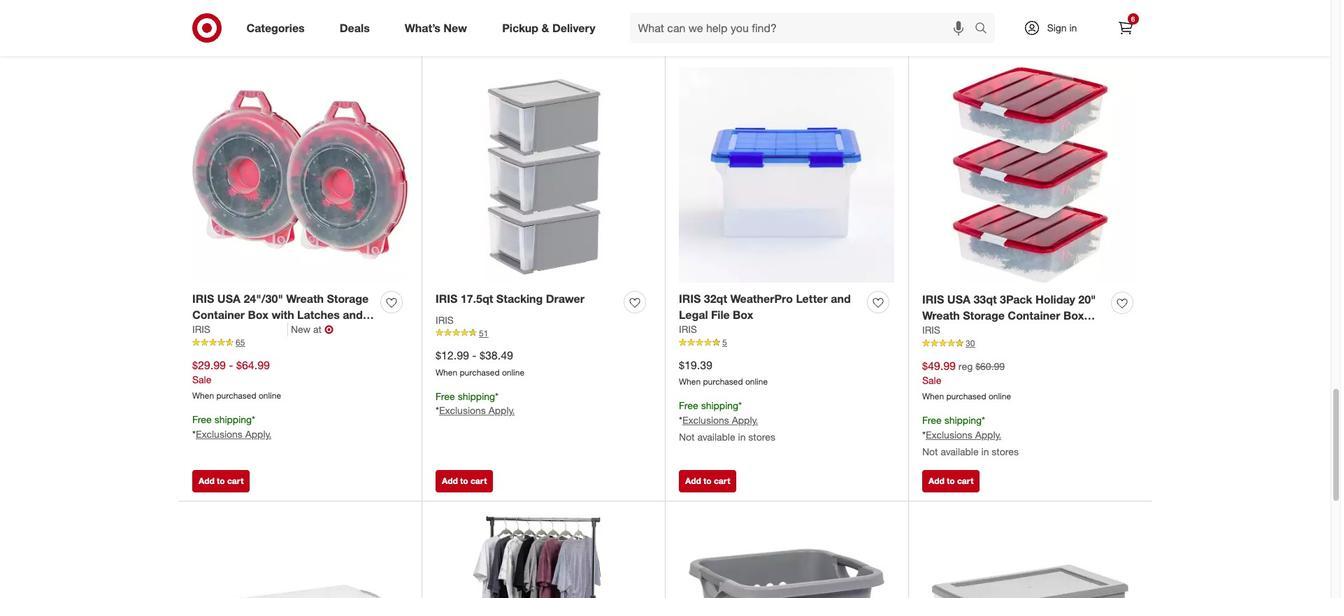 Task type: locate. For each thing, give the bounding box(es) containing it.
5
[[723, 337, 727, 348]]

usa for wreath
[[948, 292, 971, 306]]

0 vertical spatial wreath
[[286, 291, 324, 305]]

when down $49.99
[[923, 391, 944, 402]]

-
[[472, 348, 477, 362], [229, 358, 233, 372]]

pickup & delivery link
[[490, 13, 613, 43]]

new right what's
[[444, 21, 467, 35]]

iris link
[[436, 313, 454, 327], [192, 323, 288, 337], [679, 323, 697, 337], [923, 323, 941, 337]]

and right the latches
[[343, 307, 363, 321]]

online down $60.99
[[989, 391, 1012, 402]]

categories link
[[235, 13, 322, 43]]

new at ¬
[[291, 323, 334, 337]]

when down $29.99
[[192, 391, 214, 401]]

shipping down $19.39 when purchased online
[[701, 400, 739, 411]]

1 horizontal spatial box
[[733, 307, 754, 321]]

0 horizontal spatial clear/red
[[235, 323, 289, 337]]

storage up the latches
[[327, 291, 369, 305]]

container down 3pack on the right
[[1008, 308, 1061, 322]]

0 vertical spatial with
[[272, 307, 294, 321]]

$60.99
[[976, 360, 1005, 372]]

clear/red inside iris usa 33qt 3pack holiday 20" wreath storage container box with lid, clear/red
[[971, 324, 1024, 338]]

iris left 33qt
[[923, 292, 945, 306]]

usa inside iris usa 33qt 3pack holiday 20" wreath storage container box with lid, clear/red
[[948, 292, 971, 306]]

and right letter
[[831, 291, 851, 305]]

0 horizontal spatial not
[[679, 431, 695, 443]]

iris link up $12.99
[[436, 313, 454, 327]]

cart
[[227, 28, 244, 38], [471, 28, 487, 38], [714, 28, 731, 38], [958, 28, 974, 38], [227, 475, 244, 486], [471, 475, 487, 486], [714, 475, 731, 486], [958, 475, 974, 486]]

when down $19.39
[[679, 377, 701, 387]]

exclusions down '$29.99 - $64.99 sale when purchased online'
[[196, 428, 243, 440]]

online down $38.49
[[502, 367, 525, 377]]

when down $12.99
[[436, 367, 458, 377]]

new inside new at ¬
[[291, 323, 311, 335]]

not
[[679, 431, 695, 443], [923, 446, 938, 457]]

$38.49
[[480, 348, 513, 362]]

sale for $29.99
[[192, 374, 212, 386]]

free shipping * * exclusions apply. for $12.99 - $38.49
[[436, 390, 515, 416]]

iris 7qt stacking drawer image
[[923, 515, 1139, 598], [923, 515, 1139, 598]]

when
[[436, 367, 458, 377], [679, 377, 701, 387], [192, 391, 214, 401], [923, 391, 944, 402]]

purchased down "reg" in the bottom right of the page
[[947, 391, 987, 402]]

1 vertical spatial wreath
[[923, 308, 960, 322]]

online down $64.99
[[259, 391, 281, 401]]

51 link
[[436, 327, 651, 339]]

- for $12.99
[[472, 348, 477, 362]]

0 horizontal spatial storage
[[327, 291, 369, 305]]

1 horizontal spatial free shipping * * exclusions apply. not available in stores
[[923, 414, 1019, 457]]

iris 40qt underbed plastic storage container with lid and buckles clear image
[[192, 515, 408, 598], [192, 515, 408, 598]]

free down '$29.99 - $64.99 sale when purchased online'
[[192, 414, 212, 425]]

box down 24"/30"
[[248, 307, 269, 321]]

1 horizontal spatial available
[[941, 446, 979, 457]]

free down $49.99 reg $60.99 sale when purchased online
[[923, 414, 942, 426]]

new
[[444, 21, 467, 35], [291, 323, 311, 335]]

apply. for $12.99 - $38.49
[[489, 405, 515, 416]]

iris usa 24"/30" wreath storage container box with latches and handle, clear/red image
[[192, 67, 408, 283], [192, 67, 408, 283]]

apply. down '$29.99 - $64.99 sale when purchased online'
[[245, 428, 272, 440]]

purchased down $38.49
[[460, 367, 500, 377]]

2 horizontal spatial box
[[1064, 308, 1084, 322]]

iris 32qt weatherpro letter and legal file box
[[679, 291, 851, 321]]

0 horizontal spatial stores
[[749, 431, 776, 443]]

iris 3pk bushel compact laundry baskets image
[[679, 515, 895, 598], [679, 515, 895, 598]]

free for $19.39
[[679, 400, 699, 411]]

clear/red down 33qt
[[971, 324, 1024, 338]]

1 vertical spatial stores
[[992, 446, 1019, 457]]

free shipping * * exclusions apply. down '$29.99 - $64.99 sale when purchased online'
[[192, 414, 272, 440]]

exclusions apply. link
[[439, 405, 515, 416], [683, 414, 758, 426], [196, 428, 272, 440], [926, 429, 1002, 441]]

sale
[[192, 374, 212, 386], [923, 374, 942, 386]]

free down $12.99
[[436, 390, 455, 402]]

wreath
[[286, 291, 324, 305], [923, 308, 960, 322]]

1 vertical spatial not
[[923, 446, 938, 457]]

1 vertical spatial and
[[343, 307, 363, 321]]

with left lid,
[[923, 324, 945, 338]]

iris
[[192, 291, 214, 305], [436, 291, 458, 305], [679, 291, 701, 305], [923, 292, 945, 306], [436, 314, 454, 326], [192, 323, 210, 335], [679, 323, 697, 335], [923, 324, 941, 336]]

iris down legal
[[679, 323, 697, 335]]

0 horizontal spatial sale
[[192, 374, 212, 386]]

sale inside $49.99 reg $60.99 sale when purchased online
[[923, 374, 942, 386]]

0 vertical spatial available
[[698, 431, 736, 443]]

free for $29.99 - $64.99
[[192, 414, 212, 425]]

6
[[1132, 15, 1135, 23]]

1 horizontal spatial clear/red
[[971, 324, 1024, 338]]

$12.99 - $38.49 when purchased online
[[436, 348, 525, 377]]

iris up $12.99
[[436, 314, 454, 326]]

online
[[502, 367, 525, 377], [746, 377, 768, 387], [259, 391, 281, 401], [989, 391, 1012, 402]]

shipping for $29.99 - $64.99
[[214, 414, 252, 425]]

iris left 17.5qt
[[436, 291, 458, 305]]

add to cart
[[199, 28, 244, 38], [442, 28, 487, 38], [686, 28, 731, 38], [929, 28, 974, 38], [199, 475, 244, 486], [442, 475, 487, 486], [686, 475, 731, 486], [929, 475, 974, 486]]

exclusions down $12.99 - $38.49 when purchased online
[[439, 405, 486, 416]]

1 vertical spatial in
[[738, 431, 746, 443]]

1 horizontal spatial and
[[831, 291, 851, 305]]

exclusions apply. link down $19.39 when purchased online
[[683, 414, 758, 426]]

box
[[248, 307, 269, 321], [733, 307, 754, 321], [1064, 308, 1084, 322]]

box inside 'iris 32qt weatherpro letter and legal file box'
[[733, 307, 754, 321]]

apply.
[[489, 405, 515, 416], [732, 414, 758, 426], [245, 428, 272, 440], [976, 429, 1002, 441]]

wreath up lid,
[[923, 308, 960, 322]]

exclusions apply. link down $49.99 reg $60.99 sale when purchased online
[[926, 429, 1002, 441]]

exclusions apply. link down '$29.99 - $64.99 sale when purchased online'
[[196, 428, 272, 440]]

- inside '$29.99 - $64.99 sale when purchased online'
[[229, 358, 233, 372]]

and
[[831, 291, 851, 305], [343, 307, 363, 321]]

0 horizontal spatial container
[[192, 307, 245, 321]]

container up handle, at the left bottom of the page
[[192, 307, 245, 321]]

with
[[272, 307, 294, 321], [923, 324, 945, 338]]

box inside iris usa 33qt 3pack holiday 20" wreath storage container box with lid, clear/red
[[1064, 308, 1084, 322]]

apply. down $12.99 - $38.49 when purchased online
[[489, 405, 515, 416]]

0 vertical spatial storage
[[327, 291, 369, 305]]

with inside iris usa 24"/30" wreath storage container box with latches and handle, clear/red
[[272, 307, 294, 321]]

add
[[199, 28, 215, 38], [442, 28, 458, 38], [686, 28, 701, 38], [929, 28, 945, 38], [199, 475, 215, 486], [442, 475, 458, 486], [686, 475, 701, 486], [929, 475, 945, 486]]

0 horizontal spatial free shipping * * exclusions apply.
[[192, 414, 272, 440]]

1 horizontal spatial new
[[444, 21, 467, 35]]

usa for box
[[217, 291, 241, 305]]

box right file
[[733, 307, 754, 321]]

3pack
[[1000, 292, 1033, 306]]

&
[[542, 21, 549, 35]]

*
[[495, 390, 499, 402], [739, 400, 742, 411], [436, 405, 439, 416], [252, 414, 255, 425], [679, 414, 683, 426], [982, 414, 986, 426], [192, 428, 196, 440], [923, 429, 926, 441]]

free
[[436, 390, 455, 402], [679, 400, 699, 411], [192, 414, 212, 425], [923, 414, 942, 426]]

storage down 33qt
[[963, 308, 1005, 322]]

0 horizontal spatial and
[[343, 307, 363, 321]]

0 horizontal spatial -
[[229, 358, 233, 372]]

1 horizontal spatial with
[[923, 324, 945, 338]]

iris usa 33qt 3pack holiday 20" wreath storage container box with lid, clear/red link
[[923, 291, 1106, 338]]

clear/red down 24"/30"
[[235, 323, 289, 337]]

what's new link
[[393, 13, 485, 43]]

purchased down $19.39
[[703, 377, 743, 387]]

sale down $29.99
[[192, 374, 212, 386]]

shipping down $12.99 - $38.49 when purchased online
[[458, 390, 495, 402]]

1 horizontal spatial wreath
[[923, 308, 960, 322]]

storage
[[327, 291, 369, 305], [963, 308, 1005, 322]]

sale inside '$29.99 - $64.99 sale when purchased online'
[[192, 374, 212, 386]]

65 link
[[192, 337, 408, 349]]

0 horizontal spatial free shipping * * exclusions apply. not available in stores
[[679, 400, 776, 443]]

0 horizontal spatial usa
[[217, 291, 241, 305]]

shipping
[[458, 390, 495, 402], [701, 400, 739, 411], [214, 414, 252, 425], [945, 414, 982, 426]]

iris usa 33qt 3pack holiday 20" wreath storage container box with lid, clear/red image
[[923, 67, 1139, 283], [923, 67, 1139, 283]]

purchased
[[460, 367, 500, 377], [703, 377, 743, 387], [216, 391, 256, 401], [947, 391, 987, 402]]

wreath up the latches
[[286, 291, 324, 305]]

$64.99
[[236, 358, 270, 372]]

exclusions
[[439, 405, 486, 416], [683, 414, 729, 426], [196, 428, 243, 440], [926, 429, 973, 441]]

usa
[[217, 291, 241, 305], [948, 292, 971, 306]]

container
[[192, 307, 245, 321], [1008, 308, 1061, 322]]

1 vertical spatial storage
[[963, 308, 1005, 322]]

usa left 24"/30"
[[217, 291, 241, 305]]

0 horizontal spatial with
[[272, 307, 294, 321]]

iris 17.5qt stacking drawer link
[[436, 291, 585, 307]]

usa left 33qt
[[948, 292, 971, 306]]

clear/red
[[235, 323, 289, 337], [971, 324, 1024, 338]]

purchased inside '$29.99 - $64.99 sale when purchased online'
[[216, 391, 256, 401]]

exclusions for $29.99 - $64.99
[[196, 428, 243, 440]]

0 horizontal spatial box
[[248, 307, 269, 321]]

$49.99
[[923, 359, 956, 372]]

not for iris 32qt weatherpro letter and legal file box
[[679, 431, 695, 443]]

- right $29.99
[[229, 358, 233, 372]]

with down 24"/30"
[[272, 307, 294, 321]]

1 vertical spatial new
[[291, 323, 311, 335]]

available
[[698, 431, 736, 443], [941, 446, 979, 457]]

iris 32qt weatherpro letter and legal file box image
[[679, 67, 895, 283], [679, 67, 895, 283]]

1 horizontal spatial stores
[[992, 446, 1019, 457]]

0 vertical spatial and
[[831, 291, 851, 305]]

shipping down '$29.99 - $64.99 sale when purchased online'
[[214, 414, 252, 425]]

box inside iris usa 24"/30" wreath storage container box with latches and handle, clear/red
[[248, 307, 269, 321]]

iris link left lid,
[[923, 323, 941, 337]]

in
[[1070, 22, 1077, 34], [738, 431, 746, 443], [982, 446, 989, 457]]

17.5qt
[[461, 291, 493, 305]]

iris inside 'iris 32qt weatherpro letter and legal file box'
[[679, 291, 701, 305]]

to
[[217, 28, 225, 38], [460, 28, 468, 38], [704, 28, 712, 38], [947, 28, 955, 38], [217, 475, 225, 486], [460, 475, 468, 486], [704, 475, 712, 486], [947, 475, 955, 486]]

0 horizontal spatial new
[[291, 323, 311, 335]]

holiday
[[1036, 292, 1076, 306]]

online inside $12.99 - $38.49 when purchased online
[[502, 367, 525, 377]]

add to cart button
[[192, 22, 250, 45], [436, 22, 493, 45], [679, 22, 737, 45], [923, 22, 980, 45], [192, 470, 250, 492], [436, 470, 493, 492], [679, 470, 737, 492], [923, 470, 980, 492]]

1 horizontal spatial storage
[[963, 308, 1005, 322]]

1 horizontal spatial free shipping * * exclusions apply.
[[436, 390, 515, 416]]

new up 65 link
[[291, 323, 311, 335]]

free for $12.99 - $38.49
[[436, 390, 455, 402]]

1 vertical spatial available
[[941, 446, 979, 457]]

iris 17.5qt stacking drawer image
[[436, 67, 651, 283], [436, 67, 651, 283]]

free shipping * * exclusions apply.
[[436, 390, 515, 416], [192, 414, 272, 440]]

online down 5 link
[[746, 377, 768, 387]]

iris link down legal
[[679, 323, 697, 337]]

65
[[236, 337, 245, 348]]

1 vertical spatial with
[[923, 324, 945, 338]]

0 vertical spatial stores
[[749, 431, 776, 443]]

apply. down $19.39 when purchased online
[[732, 414, 758, 426]]

iris usa adjustable metal garment rack with wheel, clothing rack image
[[436, 515, 651, 598], [436, 515, 651, 598]]

sale for $49.99
[[923, 374, 942, 386]]

iris inside iris usa 24"/30" wreath storage container box with latches and handle, clear/red
[[192, 291, 214, 305]]

1 horizontal spatial usa
[[948, 292, 971, 306]]

free shipping * * exclusions apply. not available in stores down $19.39 when purchased online
[[679, 400, 776, 443]]

0 horizontal spatial in
[[738, 431, 746, 443]]

30 link
[[923, 337, 1139, 350]]

sale down $49.99
[[923, 374, 942, 386]]

shipping for $19.39
[[701, 400, 739, 411]]

free shipping * * exclusions apply. not available in stores down $49.99 reg $60.99 sale when purchased online
[[923, 414, 1019, 457]]

0 vertical spatial in
[[1070, 22, 1077, 34]]

1 horizontal spatial container
[[1008, 308, 1061, 322]]

2 vertical spatial in
[[982, 446, 989, 457]]

iris link for iris 17.5qt stacking drawer
[[436, 313, 454, 327]]

- for $29.99
[[229, 358, 233, 372]]

wreath inside iris usa 24"/30" wreath storage container box with latches and handle, clear/red
[[286, 291, 324, 305]]

0 vertical spatial not
[[679, 431, 695, 443]]

1 horizontal spatial -
[[472, 348, 477, 362]]

purchased inside $12.99 - $38.49 when purchased online
[[460, 367, 500, 377]]

1 horizontal spatial sale
[[923, 374, 942, 386]]

delivery
[[553, 21, 596, 35]]

0 horizontal spatial available
[[698, 431, 736, 443]]

search button
[[968, 13, 1002, 46]]

box down 20"
[[1064, 308, 1084, 322]]

iris up handle, at the left bottom of the page
[[192, 291, 214, 305]]

pickup
[[502, 21, 539, 35]]

free down $19.39
[[679, 400, 699, 411]]

exclusions down $19.39 when purchased online
[[683, 414, 729, 426]]

iris up legal
[[679, 291, 701, 305]]

purchased down $64.99
[[216, 391, 256, 401]]

free shipping * * exclusions apply. down $12.99 - $38.49 when purchased online
[[436, 390, 515, 416]]

1 horizontal spatial in
[[982, 446, 989, 457]]

1 horizontal spatial not
[[923, 446, 938, 457]]

usa inside iris usa 24"/30" wreath storage container box with latches and handle, clear/red
[[217, 291, 241, 305]]

stores for box
[[749, 431, 776, 443]]

0 horizontal spatial wreath
[[286, 291, 324, 305]]

free shipping * * exclusions apply. not available in stores
[[679, 400, 776, 443], [923, 414, 1019, 457]]

drawer
[[546, 291, 585, 305]]

¬
[[325, 323, 334, 337]]

iris usa 24"/30" wreath storage container box with latches and handle, clear/red link
[[192, 291, 375, 337]]

- inside $12.99 - $38.49 when purchased online
[[472, 348, 477, 362]]

stores
[[749, 431, 776, 443], [992, 446, 1019, 457]]

available for iris 32qt weatherpro letter and legal file box
[[698, 431, 736, 443]]

- right $12.99
[[472, 348, 477, 362]]



Task type: describe. For each thing, give the bounding box(es) containing it.
iris 17.5qt stacking drawer
[[436, 291, 585, 305]]

apply. for $29.99 - $64.99
[[245, 428, 272, 440]]

reg
[[959, 360, 973, 372]]

deals link
[[328, 13, 387, 43]]

lid,
[[948, 324, 968, 338]]

in for iris 32qt weatherpro letter and legal file box
[[738, 431, 746, 443]]

$19.39
[[679, 358, 713, 372]]

and inside 'iris 32qt weatherpro letter and legal file box'
[[831, 291, 851, 305]]

32qt
[[704, 291, 727, 305]]

with inside iris usa 33qt 3pack holiday 20" wreath storage container box with lid, clear/red
[[923, 324, 945, 338]]

iris inside iris usa 33qt 3pack holiday 20" wreath storage container box with lid, clear/red
[[923, 292, 945, 306]]

$29.99
[[192, 358, 226, 372]]

when inside '$29.99 - $64.99 sale when purchased online'
[[192, 391, 214, 401]]

2 horizontal spatial in
[[1070, 22, 1077, 34]]

$29.99 - $64.99 sale when purchased online
[[192, 358, 281, 401]]

when inside $49.99 reg $60.99 sale when purchased online
[[923, 391, 944, 402]]

what's
[[405, 21, 441, 35]]

$19.39 when purchased online
[[679, 358, 768, 387]]

legal
[[679, 307, 708, 321]]

free shipping * * exclusions apply. for $29.99 - $64.99
[[192, 414, 272, 440]]

not for iris usa 33qt 3pack holiday 20" wreath storage container box with lid, clear/red
[[923, 446, 938, 457]]

51
[[479, 328, 489, 338]]

iris inside "link"
[[436, 291, 458, 305]]

5 link
[[679, 337, 895, 349]]

sign in link
[[1012, 13, 1099, 43]]

shipping for $12.99 - $38.49
[[458, 390, 495, 402]]

iris left lid,
[[923, 324, 941, 336]]

deals
[[340, 21, 370, 35]]

exclusions apply. link down $12.99 - $38.49 when purchased online
[[439, 405, 515, 416]]

when inside $12.99 - $38.49 when purchased online
[[436, 367, 458, 377]]

latches
[[297, 307, 340, 321]]

24"/30"
[[244, 291, 283, 305]]

wreath inside iris usa 33qt 3pack holiday 20" wreath storage container box with lid, clear/red
[[923, 308, 960, 322]]

apply. for $19.39
[[732, 414, 758, 426]]

weatherpro
[[731, 291, 793, 305]]

iris 32qt weatherpro letter and legal file box link
[[679, 291, 862, 323]]

free shipping * * exclusions apply. not available in stores for box
[[679, 400, 776, 443]]

online inside $19.39 when purchased online
[[746, 377, 768, 387]]

iris link up 65
[[192, 323, 288, 337]]

iris up $29.99
[[192, 323, 210, 335]]

apply. down $49.99 reg $60.99 sale when purchased online
[[976, 429, 1002, 441]]

and inside iris usa 24"/30" wreath storage container box with latches and handle, clear/red
[[343, 307, 363, 321]]

available for iris usa 33qt 3pack holiday 20" wreath storage container box with lid, clear/red
[[941, 446, 979, 457]]

online inside $49.99 reg $60.99 sale when purchased online
[[989, 391, 1012, 402]]

purchased inside $49.99 reg $60.99 sale when purchased online
[[947, 391, 987, 402]]

when inside $19.39 when purchased online
[[679, 377, 701, 387]]

$12.99
[[436, 348, 469, 362]]

categories
[[247, 21, 305, 35]]

$49.99 reg $60.99 sale when purchased online
[[923, 359, 1012, 402]]

sign in
[[1048, 22, 1077, 34]]

iris link for iris 32qt weatherpro letter and legal file box
[[679, 323, 697, 337]]

what's new
[[405, 21, 467, 35]]

in for iris usa 33qt 3pack holiday 20" wreath storage container box with lid, clear/red
[[982, 446, 989, 457]]

iris link for iris usa 33qt 3pack holiday 20" wreath storage container box with lid, clear/red
[[923, 323, 941, 337]]

container inside iris usa 33qt 3pack holiday 20" wreath storage container box with lid, clear/red
[[1008, 308, 1061, 322]]

6 link
[[1110, 13, 1141, 43]]

search
[[968, 22, 1002, 36]]

letter
[[796, 291, 828, 305]]

exclusions down $49.99 reg $60.99 sale when purchased online
[[926, 429, 973, 441]]

stacking
[[497, 291, 543, 305]]

storage inside iris usa 33qt 3pack holiday 20" wreath storage container box with lid, clear/red
[[963, 308, 1005, 322]]

iris usa 33qt 3pack holiday 20" wreath storage container box with lid, clear/red
[[923, 292, 1096, 338]]

file
[[711, 307, 730, 321]]

30
[[966, 338, 975, 349]]

handle,
[[192, 323, 232, 337]]

at
[[313, 323, 322, 335]]

20"
[[1079, 292, 1096, 306]]

shipping down $49.99 reg $60.99 sale when purchased online
[[945, 414, 982, 426]]

pickup & delivery
[[502, 21, 596, 35]]

purchased inside $19.39 when purchased online
[[703, 377, 743, 387]]

free shipping * * exclusions apply. not available in stores for storage
[[923, 414, 1019, 457]]

sign
[[1048, 22, 1067, 34]]

What can we help you find? suggestions appear below search field
[[630, 13, 978, 43]]

container inside iris usa 24"/30" wreath storage container box with latches and handle, clear/red
[[192, 307, 245, 321]]

clear/red inside iris usa 24"/30" wreath storage container box with latches and handle, clear/red
[[235, 323, 289, 337]]

0 vertical spatial new
[[444, 21, 467, 35]]

stores for storage
[[992, 446, 1019, 457]]

exclusions for $12.99 - $38.49
[[439, 405, 486, 416]]

storage inside iris usa 24"/30" wreath storage container box with latches and handle, clear/red
[[327, 291, 369, 305]]

online inside '$29.99 - $64.99 sale when purchased online'
[[259, 391, 281, 401]]

33qt
[[974, 292, 997, 306]]

iris usa 24"/30" wreath storage container box with latches and handle, clear/red
[[192, 291, 369, 337]]

exclusions for $19.39
[[683, 414, 729, 426]]



Task type: vqa. For each thing, say whether or not it's contained in the screenshot.
- related to $12.99
yes



